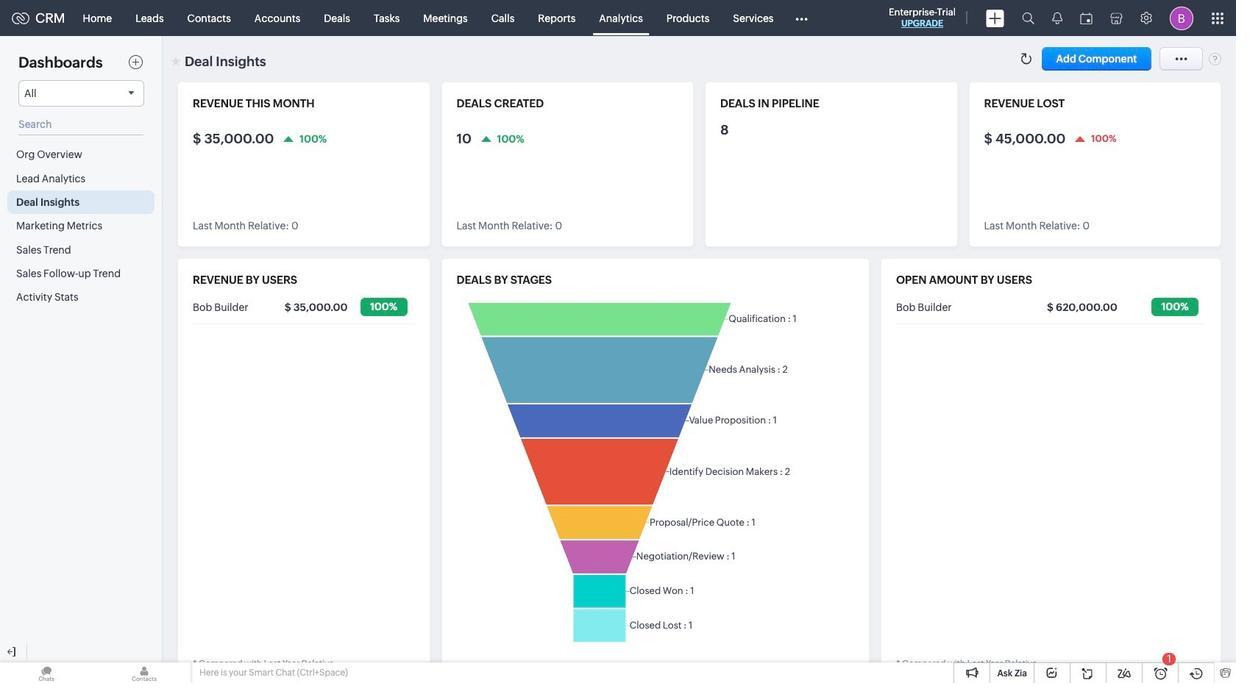 Task type: locate. For each thing, give the bounding box(es) containing it.
create menu element
[[977, 0, 1013, 36]]

chats image
[[0, 663, 93, 684]]

None field
[[18, 80, 144, 107]]

Search text field
[[18, 114, 144, 135]]

help image
[[1209, 52, 1222, 66]]

Other Modules field
[[786, 6, 817, 30]]

logo image
[[12, 12, 29, 24]]

None button
[[1042, 47, 1152, 71]]



Task type: describe. For each thing, give the bounding box(es) containing it.
calendar image
[[1080, 12, 1093, 24]]

contacts image
[[98, 663, 191, 684]]

profile image
[[1170, 6, 1194, 30]]

create menu image
[[986, 9, 1005, 27]]

search image
[[1022, 12, 1035, 24]]

search element
[[1013, 0, 1044, 36]]

signals image
[[1052, 12, 1063, 24]]

profile element
[[1161, 0, 1203, 36]]

signals element
[[1044, 0, 1072, 36]]



